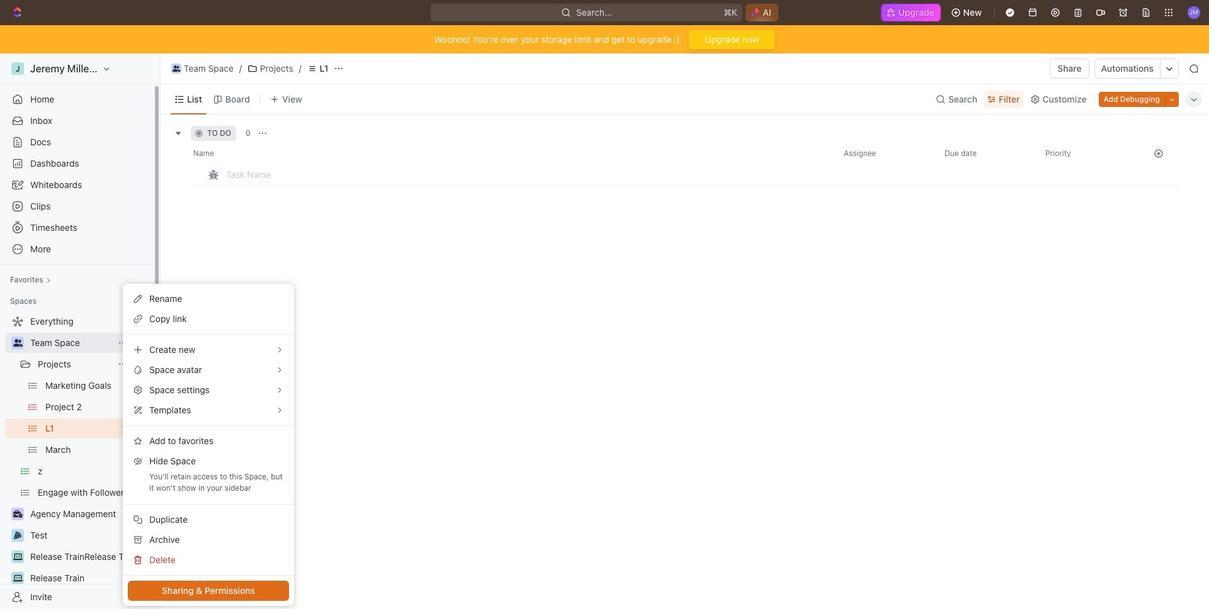 Task type: locate. For each thing, give the bounding box(es) containing it.
0 horizontal spatial user group image
[[13, 340, 22, 347]]

sidebar navigation
[[0, 54, 161, 610]]

1 horizontal spatial user group image
[[172, 66, 180, 72]]

tree
[[5, 312, 148, 610]]

user group image
[[172, 66, 180, 72], [13, 340, 22, 347]]

1 vertical spatial user group image
[[13, 340, 22, 347]]

tree inside sidebar navigation
[[5, 312, 148, 610]]

Task Name text field
[[226, 164, 594, 185]]



Task type: describe. For each thing, give the bounding box(es) containing it.
user group image inside sidebar navigation
[[13, 340, 22, 347]]

0 vertical spatial user group image
[[172, 66, 180, 72]]



Task type: vqa. For each thing, say whether or not it's contained in the screenshot.
the bottommost the 'user group' image
yes



